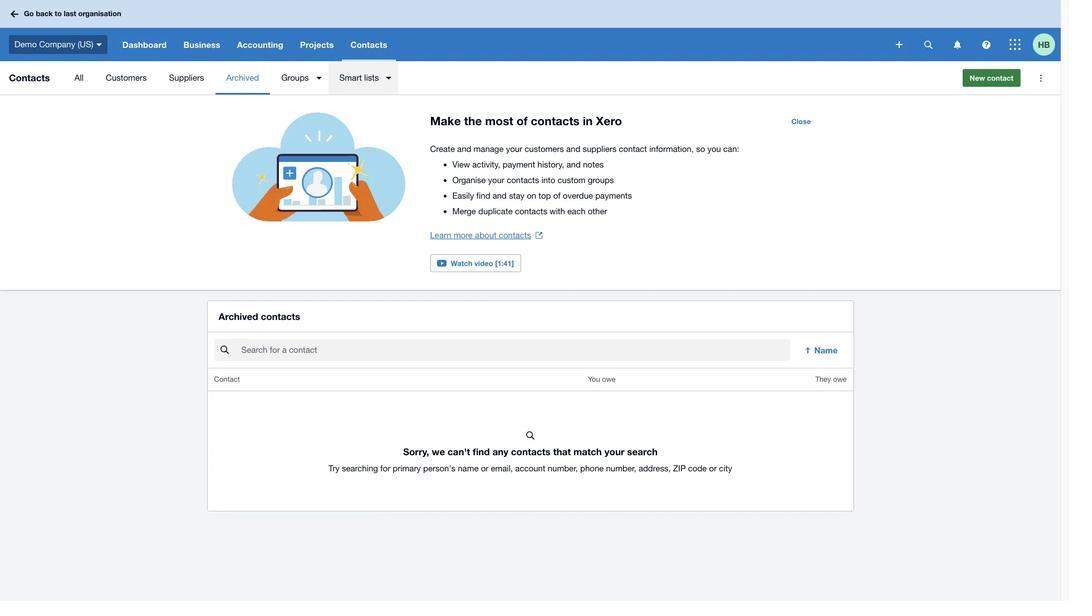 Task type: locate. For each thing, give the bounding box(es) containing it.
contact
[[214, 375, 240, 384]]

your
[[506, 144, 522, 154], [488, 175, 505, 185], [605, 446, 625, 458]]

1 horizontal spatial or
[[709, 464, 717, 473]]

learn more about contacts
[[430, 231, 531, 240]]

or left city
[[709, 464, 717, 473]]

watch
[[451, 259, 473, 268]]

contact right suppliers
[[619, 144, 647, 154]]

owe right they
[[833, 375, 847, 384]]

projects
[[300, 40, 334, 50]]

make
[[430, 114, 461, 128]]

sorry,
[[403, 446, 429, 458]]

in
[[583, 114, 593, 128]]

your right the match on the bottom right of the page
[[605, 446, 625, 458]]

contacts down 'demo'
[[9, 72, 50, 84]]

groups button
[[270, 61, 328, 95]]

0 horizontal spatial or
[[481, 464, 489, 473]]

1 horizontal spatial number,
[[606, 464, 636, 473]]

1 vertical spatial contacts
[[9, 72, 50, 84]]

0 vertical spatial contact
[[987, 74, 1014, 82]]

0 horizontal spatial contact
[[619, 144, 647, 154]]

and
[[457, 144, 471, 154], [566, 144, 580, 154], [567, 160, 581, 169], [493, 191, 507, 200]]

Search for a contact field
[[240, 340, 790, 361]]

business button
[[175, 28, 229, 61]]

try searching for primary person's name or email, account number, phone number, address, zip code or city
[[329, 464, 732, 473]]

easily
[[452, 191, 474, 200]]

overdue
[[563, 191, 593, 200]]

city
[[719, 464, 732, 473]]

0 horizontal spatial of
[[517, 114, 528, 128]]

2 vertical spatial your
[[605, 446, 625, 458]]

0 horizontal spatial contacts
[[9, 72, 50, 84]]

actions menu image
[[1030, 67, 1052, 89]]

suppliers
[[169, 73, 204, 82]]

1 horizontal spatial contact
[[987, 74, 1014, 82]]

1 horizontal spatial your
[[506, 144, 522, 154]]

0 vertical spatial of
[[517, 114, 528, 128]]

svg image inside demo company (us) popup button
[[96, 43, 102, 46]]

name
[[814, 345, 838, 355]]

manage
[[474, 144, 504, 154]]

0 vertical spatial contacts
[[351, 40, 387, 50]]

stay
[[509, 191, 525, 200]]

phone
[[580, 464, 604, 473]]

create and manage your customers and suppliers contact information, so you can:
[[430, 144, 739, 154]]

your up payment
[[506, 144, 522, 154]]

2 horizontal spatial your
[[605, 446, 625, 458]]

find left any
[[473, 446, 490, 458]]

svg image
[[11, 10, 18, 18], [982, 40, 990, 49], [896, 41, 903, 48]]

contacts button
[[342, 28, 396, 61]]

1 vertical spatial archived
[[219, 311, 258, 322]]

name
[[458, 464, 479, 473]]

1 owe from the left
[[602, 375, 616, 384]]

number,
[[548, 464, 578, 473], [606, 464, 636, 473]]

2 owe from the left
[[833, 375, 847, 384]]

sorry, we can't find any contacts that match your search
[[403, 446, 658, 458]]

demo company (us) button
[[0, 28, 114, 61]]

owe
[[602, 375, 616, 384], [833, 375, 847, 384]]

contact right new
[[987, 74, 1014, 82]]

find
[[476, 191, 490, 200], [473, 446, 490, 458]]

contact inside button
[[987, 74, 1014, 82]]

of right top
[[553, 191, 561, 200]]

search
[[627, 446, 658, 458]]

watch video [1:41]
[[451, 259, 514, 268]]

smart lists button
[[328, 61, 398, 95]]

duplicate
[[478, 207, 513, 216]]

1 vertical spatial your
[[488, 175, 505, 185]]

close
[[791, 117, 811, 126]]

suppliers
[[583, 144, 617, 154]]

0 vertical spatial archived
[[226, 73, 259, 82]]

1 horizontal spatial owe
[[833, 375, 847, 384]]

of right 'most'
[[517, 114, 528, 128]]

contacts inside dropdown button
[[351, 40, 387, 50]]

create
[[430, 144, 455, 154]]

that
[[553, 446, 571, 458]]

navigation
[[114, 28, 888, 61]]

1 number, from the left
[[548, 464, 578, 473]]

watch video [1:41] button
[[430, 254, 521, 272]]

history,
[[538, 160, 564, 169]]

customers
[[106, 73, 147, 82]]

you owe
[[588, 375, 616, 384]]

contacts up lists on the top left
[[351, 40, 387, 50]]

match
[[574, 446, 602, 458]]

1 vertical spatial find
[[473, 446, 490, 458]]

contacts
[[531, 114, 580, 128], [507, 175, 539, 185], [515, 207, 547, 216], [499, 231, 531, 240], [261, 311, 300, 322], [511, 446, 551, 458]]

custom
[[558, 175, 586, 185]]

address,
[[639, 464, 671, 473]]

demo
[[14, 39, 37, 49]]

0 vertical spatial your
[[506, 144, 522, 154]]

1 or from the left
[[481, 464, 489, 473]]

or right name on the bottom left
[[481, 464, 489, 473]]

all
[[74, 73, 84, 82]]

2 horizontal spatial svg image
[[982, 40, 990, 49]]

or
[[481, 464, 489, 473], [709, 464, 717, 473]]

try
[[329, 464, 340, 473]]

view
[[452, 160, 470, 169]]

searching
[[342, 464, 378, 473]]

svg image
[[1010, 39, 1021, 50], [924, 40, 932, 49], [954, 40, 961, 49], [96, 43, 102, 46]]

number, down search
[[606, 464, 636, 473]]

banner
[[0, 0, 1061, 61]]

demo company (us)
[[14, 39, 93, 49]]

can't
[[448, 446, 470, 458]]

0 horizontal spatial owe
[[602, 375, 616, 384]]

0 horizontal spatial svg image
[[11, 10, 18, 18]]

0 horizontal spatial number,
[[548, 464, 578, 473]]

contact
[[987, 74, 1014, 82], [619, 144, 647, 154]]

menu
[[63, 61, 954, 95]]

go
[[24, 9, 34, 18]]

1 vertical spatial of
[[553, 191, 561, 200]]

hb button
[[1033, 28, 1061, 61]]

find up duplicate
[[476, 191, 490, 200]]

for
[[380, 464, 390, 473]]

1 horizontal spatial contacts
[[351, 40, 387, 50]]

suppliers button
[[158, 61, 215, 95]]

hb
[[1038, 39, 1050, 49]]

archived contacts
[[219, 311, 300, 322]]

archived inside button
[[226, 73, 259, 82]]

and up duplicate
[[493, 191, 507, 200]]

projects button
[[292, 28, 342, 61]]

email,
[[491, 464, 513, 473]]

your down 'activity,'
[[488, 175, 505, 185]]

last
[[64, 9, 76, 18]]

zip
[[673, 464, 686, 473]]

more
[[454, 231, 473, 240]]

owe right you on the bottom right
[[602, 375, 616, 384]]

organise
[[452, 175, 486, 185]]

new contact button
[[963, 69, 1021, 87]]

number, down that
[[548, 464, 578, 473]]

groups
[[281, 73, 309, 82]]



Task type: describe. For each thing, give the bounding box(es) containing it.
menu containing all
[[63, 61, 954, 95]]

person's
[[423, 464, 456, 473]]

customers button
[[95, 61, 158, 95]]

dashboard
[[122, 40, 167, 50]]

archived button
[[215, 61, 270, 95]]

navigation containing dashboard
[[114, 28, 888, 61]]

smart lists menu item
[[328, 61, 398, 95]]

make the most of contacts in xero
[[430, 114, 622, 128]]

merge duplicate contacts with each other
[[452, 207, 607, 216]]

find inside contact list table element
[[473, 446, 490, 458]]

primary
[[393, 464, 421, 473]]

smart lists
[[339, 73, 379, 82]]

top
[[539, 191, 551, 200]]

with
[[550, 207, 565, 216]]

they
[[815, 375, 831, 384]]

groups
[[588, 175, 614, 185]]

your inside contact list table element
[[605, 446, 625, 458]]

go back to last organisation link
[[7, 4, 128, 24]]

new
[[970, 74, 985, 82]]

information,
[[649, 144, 694, 154]]

video
[[475, 259, 493, 268]]

and left suppliers
[[566, 144, 580, 154]]

accounting
[[237, 40, 283, 50]]

payments
[[595, 191, 632, 200]]

owe for they owe
[[833, 375, 847, 384]]

each
[[567, 207, 586, 216]]

and up the "custom"
[[567, 160, 581, 169]]

customers
[[525, 144, 564, 154]]

dashboard link
[[114, 28, 175, 61]]

easily find and stay on top of overdue payments
[[452, 191, 632, 200]]

archived for archived
[[226, 73, 259, 82]]

merge
[[452, 207, 476, 216]]

learn
[[430, 231, 451, 240]]

on
[[527, 191, 536, 200]]

organisation
[[78, 9, 121, 18]]

most
[[485, 114, 513, 128]]

notes
[[583, 160, 604, 169]]

lists
[[364, 73, 379, 82]]

accounting button
[[229, 28, 292, 61]]

owe for you owe
[[602, 375, 616, 384]]

contacts inside contact list table element
[[511, 446, 551, 458]]

to
[[55, 9, 62, 18]]

activity,
[[472, 160, 500, 169]]

(us)
[[78, 39, 93, 49]]

and up the view at the left of the page
[[457, 144, 471, 154]]

view activity, payment history, and notes
[[452, 160, 604, 169]]

1 vertical spatial contact
[[619, 144, 647, 154]]

about
[[475, 231, 497, 240]]

back
[[36, 9, 53, 18]]

company
[[39, 39, 75, 49]]

2 or from the left
[[709, 464, 717, 473]]

1 horizontal spatial of
[[553, 191, 561, 200]]

1 horizontal spatial svg image
[[896, 41, 903, 48]]

other
[[588, 207, 607, 216]]

the
[[464, 114, 482, 128]]

they owe
[[815, 375, 847, 384]]

any
[[493, 446, 509, 458]]

close button
[[785, 112, 818, 130]]

contact list table element
[[207, 369, 853, 511]]

we
[[432, 446, 445, 458]]

into
[[541, 175, 555, 185]]

name button
[[797, 339, 847, 362]]

you
[[588, 375, 600, 384]]

business
[[183, 40, 220, 50]]

[1:41]
[[495, 259, 514, 268]]

you
[[707, 144, 721, 154]]

code
[[688, 464, 707, 473]]

svg image inside go back to last organisation link
[[11, 10, 18, 18]]

account
[[515, 464, 545, 473]]

2 number, from the left
[[606, 464, 636, 473]]

xero
[[596, 114, 622, 128]]

banner containing hb
[[0, 0, 1061, 61]]

organise your contacts into custom groups
[[452, 175, 614, 185]]

0 horizontal spatial your
[[488, 175, 505, 185]]

learn more about contacts link
[[430, 228, 542, 243]]

so
[[696, 144, 705, 154]]

0 vertical spatial find
[[476, 191, 490, 200]]

new contact
[[970, 74, 1014, 82]]

archived for archived contacts
[[219, 311, 258, 322]]

go back to last organisation
[[24, 9, 121, 18]]

can:
[[723, 144, 739, 154]]

payment
[[503, 160, 535, 169]]



